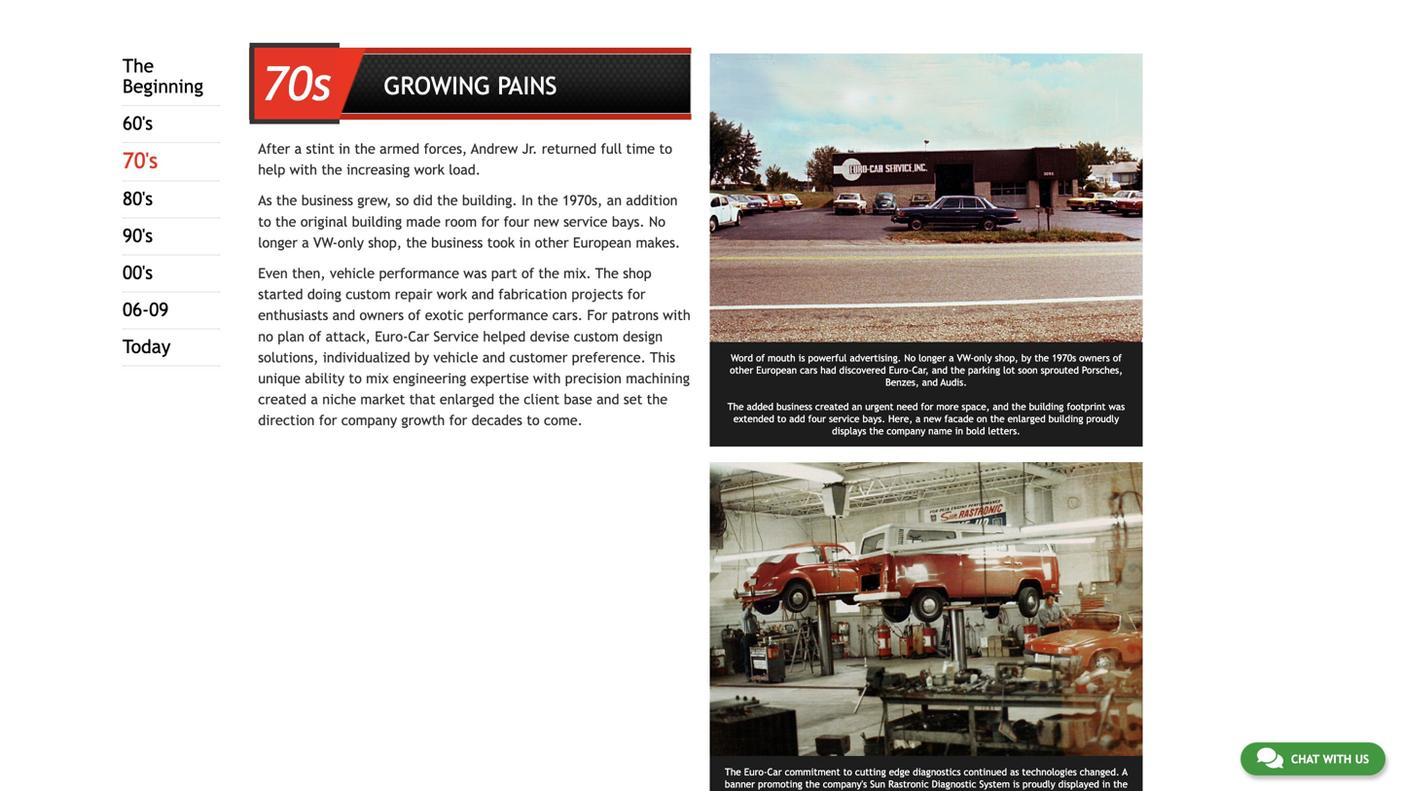 Task type: describe. For each thing, give the bounding box(es) containing it.
growth
[[401, 412, 445, 428]]

started
[[258, 286, 303, 302]]

repair
[[395, 286, 433, 302]]

its
[[849, 791, 859, 791]]

of right word
[[756, 352, 765, 364]]

powerful
[[808, 352, 847, 364]]

so
[[396, 192, 409, 208]]

extended
[[734, 413, 774, 424]]

to inside the euro-car commitment to cutting edge diagnostics continued as technologies changed. a banner promoting the company's sun rastronic diagnostic system is proudly displayed in the service bays. a marvel for its time, the sun diagnostic console was a massive roll-arou
[[843, 766, 852, 778]]

preference.
[[572, 349, 646, 365]]

massive
[[1034, 791, 1068, 791]]

discovered
[[839, 365, 886, 376]]

bays. inside 'as the business grew, so did the building. in the 1970s, an addition to the original        building made room for four new service bays. no longer a vw-only shop, the business        took in other european makes.'
[[612, 213, 645, 229]]

was inside the added business created an urgent need for more space, and the building footprint was extended to add four service bays. here, a new facade on the enlarged building proudly displays the company name in bold letters.
[[1109, 401, 1125, 412]]

an inside the added business created an urgent need for more space, and the building footprint was extended to add four service bays. here, a new facade on the enlarged building proudly displays the company name in bold letters.
[[852, 401, 862, 412]]

took
[[487, 234, 515, 250]]

even then, vehicle performance was part of the mix. the shop started doing custom        repair work and fabrication projects for enthusiasts and owners of exotic performance        cars. for patrons with no plan of attack, euro-car service helped devise custom design solutions, individualized by vehicle and customer preference. this unique ability to        mix engineering expertise with precision machining created a niche market that        enlarged the client base and set the direction for company growth for decades to come.
[[258, 265, 691, 428]]

0 vertical spatial a
[[1122, 766, 1128, 778]]

as the business grew, so did the building. in the 1970s, an addition to the original        building made room for four new service bays. no longer a vw-only shop, the business        took in other european makes.
[[258, 192, 680, 250]]

commitment
[[785, 766, 840, 778]]

audis.
[[941, 377, 967, 388]]

that
[[409, 391, 436, 407]]

in
[[522, 192, 533, 208]]

60's link
[[123, 113, 153, 135]]

1 vertical spatial performance
[[468, 307, 548, 323]]

word
[[731, 352, 753, 364]]

0 horizontal spatial a
[[792, 791, 798, 791]]

car,
[[912, 365, 929, 376]]

other inside 'as the business grew, so did the building. in the 1970s, an addition to the original        building made room for four new service bays. no longer a vw-only shop, the business        took in other european makes.'
[[535, 234, 569, 250]]

cars.
[[552, 307, 583, 323]]

cars
[[800, 365, 818, 376]]

and up the 'audis.'
[[932, 365, 948, 376]]

work inside even then, vehicle performance was part of the mix. the shop started doing custom        repair work and fabrication projects for enthusiasts and owners of exotic performance        cars. for patrons with no plan of attack, euro-car service helped devise custom design solutions, individualized by vehicle and customer preference. this unique ability to        mix engineering expertise with precision machining created a niche market that        enlarged the client base and set the direction for company growth for decades to come.
[[437, 286, 467, 302]]

for inside 'as the business grew, so did the building. in the 1970s, an addition to the original        building made room for four new service bays. no longer a vw-only shop, the business        took in other european makes.'
[[481, 213, 499, 229]]

system
[[979, 779, 1010, 790]]

owners inside word of mouth is powerful advertising. no longer a vw-only shop, by the 1970s owners of other european cars had discovered euro-car, and the parking lot soon sprouted porsches, benzes, and audis.
[[1079, 352, 1110, 364]]

this
[[650, 349, 675, 365]]

for inside the added business created an urgent need for more space, and the building footprint was extended to add four service bays. here, a new facade on the enlarged building proudly displays the company name in bold letters.
[[921, 401, 934, 412]]

created inside the added business created an urgent need for more space, and the building footprint was extended to add four service bays. here, a new facade on the enlarged building proudly displays the company name in bold letters.
[[815, 401, 849, 412]]

set
[[624, 391, 643, 407]]

06-09
[[123, 299, 169, 321]]

then,
[[292, 265, 326, 281]]

0 vertical spatial performance
[[379, 265, 459, 281]]

and inside the added business created an urgent need for more space, and the building footprint was extended to add four service bays. here, a new facade on the enlarged building proudly displays the company name in bold letters.
[[993, 401, 1009, 412]]

after a stint in the armed forces, andrew jr. returned full time to help with the        increasing work load.
[[258, 141, 672, 178]]

space,
[[962, 401, 990, 412]]

a inside 'as the business grew, so did the building. in the 1970s, an addition to the original        building made room for four new service bays. no longer a vw-only shop, the business        took in other european makes.'
[[302, 234, 309, 250]]

unique
[[258, 370, 301, 386]]

of down repair at left top
[[408, 307, 421, 323]]

european inside 'as the business grew, so did the building. in the 1970s, an addition to the original        building made room for four new service bays. no longer a vw-only shop, the business        took in other european makes.'
[[573, 234, 632, 250]]

company inside even then, vehicle performance was part of the mix. the shop started doing custom        repair work and fabrication projects for enthusiasts and owners of exotic performance        cars. for patrons with no plan of attack, euro-car service helped devise custom design solutions, individualized by vehicle and customer preference. this unique ability to        mix engineering expertise with precision machining created a niche market that        enlarged the client base and set the direction for company growth for decades to come.
[[341, 412, 397, 428]]

time,
[[862, 791, 886, 791]]

patrons
[[612, 307, 659, 323]]

continued
[[964, 766, 1007, 778]]

ability
[[305, 370, 345, 386]]

service inside 'as the business grew, so did the building. in the 1970s, an addition to the original        building made room for four new service bays. no longer a vw-only shop, the business        took in other european makes.'
[[564, 213, 608, 229]]

service inside the added business created an urgent need for more space, and the building footprint was extended to add four service bays. here, a new facade on the enlarged building proudly displays the company name in bold letters.
[[829, 413, 860, 424]]

base
[[564, 391, 592, 407]]

comments image
[[1257, 746, 1283, 770]]

console
[[971, 791, 1004, 791]]

60's
[[123, 113, 153, 135]]

even
[[258, 265, 288, 281]]

exotic
[[425, 307, 464, 323]]

service
[[434, 328, 479, 344]]

the inside even then, vehicle performance was part of the mix. the shop started doing custom        repair work and fabrication projects for enthusiasts and owners of exotic performance        cars. for patrons with no plan of attack, euro-car service helped devise custom design solutions, individualized by vehicle and customer preference. this unique ability to        mix engineering expertise with precision machining created a niche market that        enlarged the client base and set the direction for company growth for decades to come.
[[595, 265, 619, 281]]

work inside the 'after a stint in the armed forces, andrew jr. returned full time to help with the        increasing work load.'
[[414, 162, 445, 178]]

need
[[897, 401, 918, 412]]

rastronic
[[888, 779, 929, 790]]

no inside word of mouth is powerful advertising. no longer a vw-only shop, by the 1970s owners of other european cars had discovered euro-car, and the parking lot soon sprouted porsches, benzes, and audis.
[[904, 352, 916, 364]]

a inside the euro-car commitment to cutting edge diagnostics continued as technologies changed. a banner promoting the company's sun rastronic diagnostic system is proudly displayed in the service bays. a marvel for its time, the sun diagnostic console was a massive roll-arou
[[1026, 791, 1031, 791]]

no inside 'as the business grew, so did the building. in the 1970s, an addition to the original        building made room for four new service bays. no longer a vw-only shop, the business        took in other european makes.'
[[649, 213, 666, 229]]

1 horizontal spatial business
[[431, 234, 483, 250]]

here,
[[888, 413, 913, 424]]

benzes,
[[886, 377, 919, 388]]

and down the part
[[471, 286, 494, 302]]

shop, inside 'as the business grew, so did the building. in the 1970s, an addition to the original        building made room for four new service bays. no longer a vw-only shop, the business        took in other european makes.'
[[368, 234, 402, 250]]

the euro-car commitment to cutting edge diagnostics continued as technologies changed. a banner promoting the company's sun rastronic diagnostic system is proudly displayed in the service bays. a marvel for its time, the sun diagnostic console was a massive roll-arou
[[725, 766, 1128, 791]]

was inside even then, vehicle performance was part of the mix. the shop started doing custom        repair work and fabrication projects for enthusiasts and owners of exotic performance        cars. for patrons with no plan of attack, euro-car service helped devise custom design solutions, individualized by vehicle and customer preference. this unique ability to        mix engineering expertise with precision machining created a niche market that        enlarged the client base and set the direction for company growth for decades to come.
[[463, 265, 487, 281]]

on
[[977, 413, 987, 424]]

enthusiasts
[[258, 307, 328, 323]]

diagnostic
[[932, 779, 977, 790]]

andrew
[[471, 141, 518, 157]]

new inside 'as the business grew, so did the building. in the 1970s, an addition to the original        building made room for four new service bays. no longer a vw-only shop, the business        took in other european makes.'
[[534, 213, 559, 229]]

0 horizontal spatial vehicle
[[330, 265, 375, 281]]

the beginning
[[123, 55, 203, 98]]

decades
[[472, 412, 522, 428]]

vw- inside word of mouth is powerful advertising. no longer a vw-only shop, by the 1970s owners of other european cars had discovered euro-car, and the parking lot soon sprouted porsches, benzes, and audis.
[[957, 352, 974, 364]]

1 vertical spatial custom
[[574, 328, 619, 344]]

doing
[[307, 286, 341, 302]]

technologies
[[1022, 766, 1077, 778]]

word of mouth is powerful advertising. no longer a vw-only shop, by the 1970s owners of other european cars had discovered euro-car, and the parking lot soon sprouted porsches, benzes, and audis.
[[730, 352, 1123, 388]]

help
[[258, 162, 285, 178]]

company inside the added business created an urgent need for more space, and the building footprint was extended to add four service bays. here, a new facade on the enlarged building proudly displays the company name in bold letters.
[[887, 425, 926, 437]]

1970s,
[[562, 192, 603, 208]]

jr.
[[522, 141, 538, 157]]

of right plan
[[309, 328, 321, 344]]

company's
[[823, 779, 867, 790]]

engineering
[[393, 370, 466, 386]]

is inside word of mouth is powerful advertising. no longer a vw-only shop, by the 1970s owners of other european cars had discovered euro-car, and the parking lot soon sprouted porsches, benzes, and audis.
[[799, 352, 805, 364]]

increasing
[[347, 162, 410, 178]]

70's link
[[123, 148, 158, 173]]

shop
[[623, 265, 652, 281]]

in inside 'as the business grew, so did the building. in the 1970s, an addition to the original        building made room for four new service bays. no longer a vw-only shop, the business        took in other european makes.'
[[519, 234, 531, 250]]

for right growth
[[449, 412, 467, 428]]

promoting
[[758, 779, 803, 790]]

to inside 'as the business grew, so did the building. in the 1970s, an addition to the original        building made room for four new service bays. no longer a vw-only shop, the business        took in other european makes.'
[[258, 213, 271, 229]]

client
[[524, 391, 560, 407]]

euro- inside word of mouth is powerful advertising. no longer a vw-only shop, by the 1970s owners of other european cars had discovered euro-car, and the parking lot soon sprouted porsches, benzes, and audis.
[[889, 365, 912, 376]]

edge
[[889, 766, 910, 778]]

chat with us link
[[1241, 742, 1386, 776]]

new inside the added business created an urgent need for more space, and the building footprint was extended to add four service bays. here, a new facade on the enlarged building proudly displays the company name in bold letters.
[[924, 413, 942, 424]]

customer
[[510, 349, 568, 365]]

load.
[[449, 162, 481, 178]]

and up expertise
[[483, 349, 505, 365]]

facade
[[945, 413, 974, 424]]

90's
[[123, 225, 153, 247]]

vw- inside 'as the business grew, so did the building. in the 1970s, an addition to the original        building made room for four new service bays. no longer a vw-only shop, the business        took in other european makes.'
[[313, 234, 338, 250]]

other inside word of mouth is powerful advertising. no longer a vw-only shop, by the 1970s owners of other european cars had discovered euro-car, and the parking lot soon sprouted porsches, benzes, and audis.
[[730, 365, 753, 376]]

proudly inside the euro-car commitment to cutting edge diagnostics continued as technologies changed. a banner promoting the company's sun rastronic diagnostic system is proudly displayed in the service bays. a marvel for its time, the sun diagnostic console was a massive roll-arou
[[1023, 779, 1056, 790]]

to left mix
[[349, 370, 362, 386]]



Task type: locate. For each thing, give the bounding box(es) containing it.
company down here,
[[887, 425, 926, 437]]

design
[[623, 328, 663, 344]]

1 vertical spatial a
[[792, 791, 798, 791]]

euro- up banner on the right bottom of the page
[[744, 766, 767, 778]]

a down the promoting
[[792, 791, 798, 791]]

part
[[491, 265, 517, 281]]

only inside 'as the business grew, so did the building. in the 1970s, an addition to the original        building made room for four new service bays. no longer a vw-only shop, the business        took in other european makes.'
[[338, 234, 364, 250]]

growing
[[384, 71, 490, 100]]

0 horizontal spatial owners
[[360, 307, 404, 323]]

1 vertical spatial sun
[[906, 791, 921, 791]]

2 vertical spatial euro-
[[744, 766, 767, 778]]

longer inside 'as the business grew, so did the building. in the 1970s, an addition to the original        building made room for four new service bays. no longer a vw-only shop, the business        took in other european makes.'
[[258, 234, 298, 250]]

created up displays
[[815, 401, 849, 412]]

original
[[301, 213, 348, 229]]

0 horizontal spatial is
[[799, 352, 805, 364]]

is down the as
[[1013, 779, 1020, 790]]

precision
[[565, 370, 622, 386]]

to right time
[[659, 141, 672, 157]]

business down room
[[431, 234, 483, 250]]

building down grew, on the left top
[[352, 213, 402, 229]]

the inside the beginning
[[123, 55, 154, 77]]

0 vertical spatial custom
[[346, 286, 391, 302]]

2 vertical spatial was
[[1007, 791, 1023, 791]]

1 vertical spatial an
[[852, 401, 862, 412]]

the for the beginning
[[123, 55, 154, 77]]

time
[[626, 141, 655, 157]]

after
[[258, 141, 290, 157]]

1 vertical spatial car
[[767, 766, 782, 778]]

today
[[123, 336, 171, 358]]

2 vertical spatial service
[[733, 791, 764, 791]]

parking
[[968, 365, 1000, 376]]

of up fabrication
[[522, 265, 534, 281]]

to inside the 'after a stint in the armed forces, andrew jr. returned full time to help with the        increasing work load.'
[[659, 141, 672, 157]]

for inside the euro-car commitment to cutting edge diagnostics continued as technologies changed. a banner promoting the company's sun rastronic diagnostic system is proudly displayed in the service bays. a marvel for its time, the sun diagnostic console was a massive roll-arou
[[833, 791, 846, 791]]

1 horizontal spatial only
[[974, 352, 992, 364]]

enlarged
[[440, 391, 494, 407], [1008, 413, 1046, 424]]

0 horizontal spatial was
[[463, 265, 487, 281]]

in inside the 'after a stint in the armed forces, andrew jr. returned full time to help with the        increasing work load.'
[[339, 141, 350, 157]]

1 vertical spatial service
[[829, 413, 860, 424]]

0 horizontal spatial custom
[[346, 286, 391, 302]]

of up porsches,
[[1113, 352, 1122, 364]]

and left set
[[597, 391, 619, 407]]

bays. inside the added business created an urgent need for more space, and the building footprint was extended to add four service bays. here, a new facade on the enlarged building proudly displays the company name in bold letters.
[[863, 413, 886, 424]]

was inside the euro-car commitment to cutting edge diagnostics continued as technologies changed. a banner promoting the company's sun rastronic diagnostic system is proudly displayed in the service bays. a marvel for its time, the sun diagnostic console was a massive roll-arou
[[1007, 791, 1023, 791]]

a right changed.
[[1122, 766, 1128, 778]]

to down client in the left of the page
[[527, 412, 540, 428]]

1 vertical spatial work
[[437, 286, 467, 302]]

1 horizontal spatial shop,
[[995, 352, 1019, 364]]

shop, down grew, on the left top
[[368, 234, 402, 250]]

mouth
[[768, 352, 796, 364]]

1 vertical spatial new
[[924, 413, 942, 424]]

armed
[[380, 141, 420, 157]]

0 horizontal spatial service
[[564, 213, 608, 229]]

euro- up individualized in the top of the page
[[375, 328, 408, 344]]

solutions,
[[258, 349, 319, 365]]

vw- down original
[[313, 234, 338, 250]]

proudly down footprint
[[1086, 413, 1119, 424]]

enlarged inside the added business created an urgent need for more space, and the building footprint was extended to add four service bays. here, a new facade on the enlarged building proudly displays the company name in bold letters.
[[1008, 413, 1046, 424]]

0 horizontal spatial european
[[573, 234, 632, 250]]

owners
[[360, 307, 404, 323], [1079, 352, 1110, 364]]

a
[[1122, 766, 1128, 778], [792, 791, 798, 791]]

1 horizontal spatial company
[[887, 425, 926, 437]]

00's link
[[123, 262, 153, 284]]

0 horizontal spatial company
[[341, 412, 397, 428]]

0 vertical spatial only
[[338, 234, 364, 250]]

70's
[[123, 148, 158, 173]]

custom
[[346, 286, 391, 302], [574, 328, 619, 344]]

06-
[[123, 299, 149, 321]]

addition
[[626, 192, 678, 208]]

business for as
[[301, 192, 353, 208]]

new
[[534, 213, 559, 229], [924, 413, 942, 424]]

2 horizontal spatial was
[[1109, 401, 1125, 412]]

euro- inside the euro-car commitment to cutting edge diagnostics continued as technologies changed. a banner promoting the company's sun rastronic diagnostic system is proudly displayed in the service bays. a marvel for its time, the sun diagnostic console was a massive roll-arou
[[744, 766, 767, 778]]

for down building.
[[481, 213, 499, 229]]

0 vertical spatial longer
[[258, 234, 298, 250]]

1 vertical spatial owners
[[1079, 352, 1110, 364]]

the inside the added business created an urgent need for more space, and the building footprint was extended to add four service bays. here, a new facade on the enlarged building proudly displays the company name in bold letters.
[[728, 401, 744, 412]]

1 horizontal spatial new
[[924, 413, 942, 424]]

0 vertical spatial vw-
[[313, 234, 338, 250]]

2 horizontal spatial business
[[777, 401, 812, 412]]

attack,
[[326, 328, 371, 344]]

0 horizontal spatial vw-
[[313, 234, 338, 250]]

0 horizontal spatial business
[[301, 192, 353, 208]]

with
[[290, 162, 317, 178], [663, 307, 691, 323], [533, 370, 561, 386], [1323, 752, 1352, 766]]

no up car,
[[904, 352, 916, 364]]

90's link
[[123, 225, 153, 247]]

1 vertical spatial no
[[904, 352, 916, 364]]

0 vertical spatial european
[[573, 234, 632, 250]]

forces,
[[424, 141, 467, 157]]

of
[[522, 265, 534, 281], [408, 307, 421, 323], [309, 328, 321, 344], [756, 352, 765, 364], [1113, 352, 1122, 364]]

0 horizontal spatial no
[[649, 213, 666, 229]]

company down the market
[[341, 412, 397, 428]]

only
[[338, 234, 364, 250], [974, 352, 992, 364]]

to down as
[[258, 213, 271, 229]]

european inside word of mouth is powerful advertising. no longer a vw-only shop, by the 1970s owners of other european cars had discovered euro-car, and the parking lot soon sprouted porsches, benzes, and audis.
[[756, 365, 797, 376]]

0 vertical spatial car
[[408, 328, 429, 344]]

an inside 'as the business grew, so did the building. in the 1970s, an addition to the original        building made room for four new service bays. no longer a vw-only shop, the business        took in other european makes.'
[[607, 192, 622, 208]]

0 horizontal spatial four
[[504, 213, 529, 229]]

the for the euro-car commitment to cutting edge diagnostics continued as technologies changed. a banner promoting the company's sun rastronic diagnostic system is proudly displayed in the service bays. a marvel for its time, the sun diagnostic console was a massive roll-arou
[[725, 766, 741, 778]]

0 vertical spatial is
[[799, 352, 805, 364]]

0 vertical spatial an
[[607, 192, 622, 208]]

a inside the added business created an urgent need for more space, and the building footprint was extended to add four service bays. here, a new facade on the enlarged building proudly displays the company name in bold letters.
[[916, 413, 921, 424]]

business inside the added business created an urgent need for more space, and the building footprint was extended to add four service bays. here, a new facade on the enlarged building proudly displays the company name in bold letters.
[[777, 401, 812, 412]]

euro- inside even then, vehicle performance was part of the mix. the shop started doing custom        repair work and fabrication projects for enthusiasts and owners of exotic performance        cars. for patrons with no plan of attack, euro-car service helped devise custom design solutions, individualized by vehicle and customer preference. this unique ability to        mix engineering expertise with precision machining created a niche market that        enlarged the client base and set the direction for company growth for decades to come.
[[375, 328, 408, 344]]

fabrication
[[498, 286, 567, 302]]

service down banner on the right bottom of the page
[[733, 791, 764, 791]]

bays. down addition
[[612, 213, 645, 229]]

did
[[413, 192, 433, 208]]

2 horizontal spatial service
[[829, 413, 860, 424]]

proudly up massive
[[1023, 779, 1056, 790]]

00's
[[123, 262, 153, 284]]

the up 60's "link"
[[123, 55, 154, 77]]

0 vertical spatial sun
[[870, 779, 885, 790]]

vehicle down service
[[433, 349, 478, 365]]

machining
[[626, 370, 690, 386]]

direction
[[258, 412, 315, 428]]

and down car,
[[922, 377, 938, 388]]

1 vertical spatial european
[[756, 365, 797, 376]]

owners up porsches,
[[1079, 352, 1110, 364]]

porsches,
[[1082, 365, 1123, 376]]

a left stint
[[294, 141, 302, 157]]

enlarged up decades
[[440, 391, 494, 407]]

longer up car,
[[919, 352, 946, 364]]

0 horizontal spatial only
[[338, 234, 364, 250]]

beginning
[[123, 76, 203, 98]]

was left the part
[[463, 265, 487, 281]]

is inside the euro-car commitment to cutting edge diagnostics continued as technologies changed. a banner promoting the company's sun rastronic diagnostic system is proudly displayed in the service bays. a marvel for its time, the sun diagnostic console was a massive roll-arou
[[1013, 779, 1020, 790]]

2 vertical spatial bays.
[[767, 791, 790, 791]]

sun down rastronic
[[906, 791, 921, 791]]

growing pains
[[384, 71, 557, 100]]

cutting
[[855, 766, 886, 778]]

1 horizontal spatial euro-
[[744, 766, 767, 778]]

in inside the euro-car commitment to cutting edge diagnostics continued as technologies changed. a banner promoting the company's sun rastronic diagnostic system is proudly displayed in the service bays. a marvel for its time, the sun diagnostic console was a massive roll-arou
[[1102, 779, 1111, 790]]

other up mix.
[[535, 234, 569, 250]]

service inside the euro-car commitment to cutting edge diagnostics continued as technologies changed. a banner promoting the company's sun rastronic diagnostic system is proudly displayed in the service bays. a marvel for its time, the sun diagnostic console was a massive roll-arou
[[733, 791, 764, 791]]

service down the 1970s,
[[564, 213, 608, 229]]

1 horizontal spatial sun
[[906, 791, 921, 791]]

1 vertical spatial building
[[1029, 401, 1064, 412]]

2 horizontal spatial euro-
[[889, 365, 912, 376]]

shop, up lot at right top
[[995, 352, 1019, 364]]

diagnostics
[[913, 766, 961, 778]]

car inside the euro-car commitment to cutting edge diagnostics continued as technologies changed. a banner promoting the company's sun rastronic diagnostic system is proudly displayed in the service bays. a marvel for its time, the sun diagnostic console was a massive roll-arou
[[767, 766, 782, 778]]

0 vertical spatial work
[[414, 162, 445, 178]]

four down in
[[504, 213, 529, 229]]

2 vertical spatial building
[[1049, 413, 1083, 424]]

to left add
[[777, 413, 786, 424]]

had
[[821, 365, 836, 376]]

0 vertical spatial vehicle
[[330, 265, 375, 281]]

for down shop
[[627, 286, 646, 302]]

building down footprint
[[1049, 413, 1083, 424]]

a down need on the bottom right
[[916, 413, 921, 424]]

0 vertical spatial other
[[535, 234, 569, 250]]

is
[[799, 352, 805, 364], [1013, 779, 1020, 790]]

the beginning link
[[123, 55, 203, 98]]

bays. down the promoting
[[767, 791, 790, 791]]

0 vertical spatial new
[[534, 213, 559, 229]]

in inside the added business created an urgent need for more space, and the building footprint was extended to add four service bays. here, a new facade on the enlarged building proudly displays the company name in bold letters.
[[955, 425, 963, 437]]

car inside even then, vehicle performance was part of the mix. the shop started doing custom        repair work and fabrication projects for enthusiasts and owners of exotic performance        cars. for patrons with no plan of attack, euro-car service helped devise custom design solutions, individualized by vehicle and customer preference. this unique ability to        mix engineering expertise with precision machining created a niche market that        enlarged the client base and set the direction for company growth for decades to come.
[[408, 328, 429, 344]]

devise
[[530, 328, 570, 344]]

shop, inside word of mouth is powerful advertising. no longer a vw-only shop, by the 1970s owners of other european cars had discovered euro-car, and the parking lot soon sprouted porsches, benzes, and audis.
[[995, 352, 1019, 364]]

1 vertical spatial was
[[1109, 401, 1125, 412]]

made
[[406, 213, 441, 229]]

created down unique
[[258, 391, 307, 407]]

no
[[649, 213, 666, 229], [904, 352, 916, 364]]

four inside 'as the business grew, so did the building. in the 1970s, an addition to the original        building made room for four new service bays. no longer a vw-only shop, the business        took in other european makes.'
[[504, 213, 529, 229]]

1 vertical spatial vw-
[[957, 352, 974, 364]]

full
[[601, 141, 622, 157]]

as
[[258, 192, 272, 208]]

the up projects
[[595, 265, 619, 281]]

and up attack,
[[332, 307, 355, 323]]

a left massive
[[1026, 791, 1031, 791]]

by up engineering
[[414, 349, 429, 365]]

building inside 'as the business grew, so did the building. in the 1970s, an addition to the original        building made room for four new service bays. no longer a vw-only shop, the business        took in other european makes.'
[[352, 213, 402, 229]]

with inside the 'after a stint in the armed forces, andrew jr. returned full time to help with the        increasing work load.'
[[290, 162, 317, 178]]

1 horizontal spatial four
[[808, 413, 826, 424]]

grew,
[[357, 192, 392, 208]]

in down facade
[[955, 425, 963, 437]]

for down niche at the left of page
[[319, 412, 337, 428]]

urgent
[[865, 401, 894, 412]]

custom right doing
[[346, 286, 391, 302]]

2 horizontal spatial bays.
[[863, 413, 886, 424]]

the up extended
[[728, 401, 744, 412]]

0 vertical spatial four
[[504, 213, 529, 229]]

1 vertical spatial proudly
[[1023, 779, 1056, 790]]

business for the
[[777, 401, 812, 412]]

1 horizontal spatial owners
[[1079, 352, 1110, 364]]

1 horizontal spatial vw-
[[957, 352, 974, 364]]

1 horizontal spatial no
[[904, 352, 916, 364]]

displays
[[832, 425, 866, 437]]

0 horizontal spatial enlarged
[[440, 391, 494, 407]]

bold
[[966, 425, 985, 437]]

1 vertical spatial is
[[1013, 779, 1020, 790]]

an left urgent
[[852, 401, 862, 412]]

enlarged inside even then, vehicle performance was part of the mix. the shop started doing custom        repair work and fabrication projects for enthusiasts and owners of exotic performance        cars. for patrons with no plan of attack, euro-car service helped devise custom design solutions, individualized by vehicle and customer preference. this unique ability to        mix engineering expertise with precision machining created a niche market that        enlarged the client base and set the direction for company growth for decades to come.
[[440, 391, 494, 407]]

bays. down urgent
[[863, 413, 886, 424]]

euro- up benzes, at the top
[[889, 365, 912, 376]]

more
[[937, 401, 959, 412]]

a inside word of mouth is powerful advertising. no longer a vw-only shop, by the 1970s owners of other european cars had discovered euro-car, and the parking lot soon sprouted porsches, benzes, and audis.
[[949, 352, 954, 364]]

longer up even
[[258, 234, 298, 250]]

a down original
[[302, 234, 309, 250]]

vehicle up doing
[[330, 265, 375, 281]]

car up the promoting
[[767, 766, 782, 778]]

0 vertical spatial shop,
[[368, 234, 402, 250]]

1 horizontal spatial an
[[852, 401, 862, 412]]

displayed
[[1058, 779, 1100, 790]]

with right patrons
[[663, 307, 691, 323]]

only inside word of mouth is powerful advertising. no longer a vw-only shop, by the 1970s owners of other european cars had discovered euro-car, and the parking lot soon sprouted porsches, benzes, and audis.
[[974, 352, 992, 364]]

custom down "for" at the left top of page
[[574, 328, 619, 344]]

1 horizontal spatial bays.
[[767, 791, 790, 791]]

created inside even then, vehicle performance was part of the mix. the shop started doing custom        repair work and fabrication projects for enthusiasts and owners of exotic performance        cars. for patrons with no plan of attack, euro-car service helped devise custom design solutions, individualized by vehicle and customer preference. this unique ability to        mix engineering expertise with precision machining created a niche market that        enlarged the client base and set the direction for company growth for decades to come.
[[258, 391, 307, 407]]

0 horizontal spatial other
[[535, 234, 569, 250]]

four inside the added business created an urgent need for more space, and the building footprint was extended to add four service bays. here, a new facade on the enlarged building proudly displays the company name in bold letters.
[[808, 413, 826, 424]]

marvel
[[800, 791, 830, 791]]

1 vertical spatial business
[[431, 234, 483, 250]]

european up mix.
[[573, 234, 632, 250]]

to inside the added business created an urgent need for more space, and the building footprint was extended to add four service bays. here, a new facade on the enlarged building proudly displays the company name in bold letters.
[[777, 413, 786, 424]]

performance up helped
[[468, 307, 548, 323]]

in right stint
[[339, 141, 350, 157]]

individualized
[[323, 349, 410, 365]]

1 horizontal spatial performance
[[468, 307, 548, 323]]

business
[[301, 192, 353, 208], [431, 234, 483, 250], [777, 401, 812, 412]]

projects
[[572, 286, 623, 302]]

is up cars
[[799, 352, 805, 364]]

the up banner on the right bottom of the page
[[725, 766, 741, 778]]

owners down repair at left top
[[360, 307, 404, 323]]

changed.
[[1080, 766, 1120, 778]]

work down forces,
[[414, 162, 445, 178]]

bays. inside the euro-car commitment to cutting edge diagnostics continued as technologies changed. a banner promoting the company's sun rastronic diagnostic system is proudly displayed in the service bays. a marvel for its time, the sun diagnostic console was a massive roll-arou
[[767, 791, 790, 791]]

1 horizontal spatial custom
[[574, 328, 619, 344]]

today link
[[123, 336, 171, 358]]

0 horizontal spatial by
[[414, 349, 429, 365]]

business up add
[[777, 401, 812, 412]]

expertise
[[471, 370, 529, 386]]

the for the added business created an urgent need for more space, and the building footprint was extended to add four service bays. here, a new facade on the enlarged building proudly displays the company name in bold letters.
[[728, 401, 744, 412]]

footprint
[[1067, 401, 1106, 412]]

car down the exotic on the left of the page
[[408, 328, 429, 344]]

lot
[[1003, 365, 1015, 376]]

business up original
[[301, 192, 353, 208]]

by inside even then, vehicle performance was part of the mix. the shop started doing custom        repair work and fabrication projects for enthusiasts and owners of exotic performance        cars. for patrons with no plan of attack, euro-car service helped devise custom design solutions, individualized by vehicle and customer preference. this unique ability to        mix engineering expertise with precision machining created a niche market that        enlarged the client base and set the direction for company growth for decades to come.
[[414, 349, 429, 365]]

1 vertical spatial longer
[[919, 352, 946, 364]]

other down word
[[730, 365, 753, 376]]

the
[[355, 141, 375, 157], [321, 162, 342, 178], [276, 192, 297, 208], [437, 192, 458, 208], [537, 192, 558, 208], [275, 213, 296, 229], [406, 234, 427, 250], [538, 265, 559, 281], [1035, 352, 1049, 364], [951, 365, 965, 376], [499, 391, 520, 407], [647, 391, 668, 407], [1012, 401, 1026, 412], [990, 413, 1005, 424], [869, 425, 884, 437], [806, 779, 820, 790], [1113, 779, 1128, 790], [889, 791, 903, 791]]

with down stint
[[290, 162, 317, 178]]

shop,
[[368, 234, 402, 250], [995, 352, 1019, 364]]

0 horizontal spatial new
[[534, 213, 559, 229]]

1 horizontal spatial a
[[1122, 766, 1128, 778]]

service up displays
[[829, 413, 860, 424]]

only up parking
[[974, 352, 992, 364]]

makes.
[[636, 234, 680, 250]]

by up the soon
[[1022, 352, 1032, 364]]

no up makes.
[[649, 213, 666, 229]]

0 horizontal spatial an
[[607, 192, 622, 208]]

chat with us
[[1291, 752, 1369, 766]]

and up the "letters."
[[993, 401, 1009, 412]]

the inside the euro-car commitment to cutting edge diagnostics continued as technologies changed. a banner promoting the company's sun rastronic diagnostic system is proudly displayed in the service bays. a marvel for its time, the sun diagnostic console was a massive roll-arou
[[725, 766, 741, 778]]

0 vertical spatial owners
[[360, 307, 404, 323]]

for right need on the bottom right
[[921, 401, 934, 412]]

four right add
[[808, 413, 826, 424]]

was right footprint
[[1109, 401, 1125, 412]]

only down original
[[338, 234, 364, 250]]

a inside the 'after a stint in the armed forces, andrew jr. returned full time to help with the        increasing work load.'
[[294, 141, 302, 157]]

0 vertical spatial no
[[649, 213, 666, 229]]

a down ability at the top of the page
[[311, 391, 318, 407]]

no
[[258, 328, 273, 344]]

0 vertical spatial bays.
[[612, 213, 645, 229]]

vw- up parking
[[957, 352, 974, 364]]

soon
[[1018, 365, 1038, 376]]

0 horizontal spatial shop,
[[368, 234, 402, 250]]

0 horizontal spatial longer
[[258, 234, 298, 250]]

a up the 'audis.'
[[949, 352, 954, 364]]

helped
[[483, 328, 526, 344]]

1 horizontal spatial european
[[756, 365, 797, 376]]

1 horizontal spatial car
[[767, 766, 782, 778]]

building.
[[462, 192, 517, 208]]

0 vertical spatial business
[[301, 192, 353, 208]]

market
[[360, 391, 405, 407]]

performance
[[379, 265, 459, 281], [468, 307, 548, 323]]

1 horizontal spatial other
[[730, 365, 753, 376]]

0 vertical spatial euro-
[[375, 328, 408, 344]]

a inside even then, vehicle performance was part of the mix. the shop started doing custom        repair work and fabrication projects for enthusiasts and owners of exotic performance        cars. for patrons with no plan of attack, euro-car service helped devise custom design solutions, individualized by vehicle and customer preference. this unique ability to        mix engineering expertise with precision machining created a niche market that        enlarged the client base and set the direction for company growth for decades to come.
[[311, 391, 318, 407]]

diagnostic
[[924, 791, 968, 791]]

four
[[504, 213, 529, 229], [808, 413, 826, 424]]

performance up repair at left top
[[379, 265, 459, 281]]

in right took on the left top of the page
[[519, 234, 531, 250]]

to up company's
[[843, 766, 852, 778]]

added
[[747, 401, 774, 412]]

european down mouth
[[756, 365, 797, 376]]

70s
[[263, 56, 331, 110]]

was down the as
[[1007, 791, 1023, 791]]

1 vertical spatial shop,
[[995, 352, 1019, 364]]

0 vertical spatial proudly
[[1086, 413, 1119, 424]]

1 vertical spatial other
[[730, 365, 753, 376]]

1 vertical spatial enlarged
[[1008, 413, 1046, 424]]

1 vertical spatial bays.
[[863, 413, 886, 424]]

for
[[587, 307, 608, 323]]

0 vertical spatial was
[[463, 265, 487, 281]]

longer inside word of mouth is powerful advertising. no longer a vw-only shop, by the 1970s owners of other european cars had discovered euro-car, and the parking lot soon sprouted porsches, benzes, and audis.
[[919, 352, 946, 364]]

1 horizontal spatial was
[[1007, 791, 1023, 791]]

0 horizontal spatial performance
[[379, 265, 459, 281]]

building down sprouted
[[1029, 401, 1064, 412]]

1 horizontal spatial vehicle
[[433, 349, 478, 365]]

come.
[[544, 412, 583, 428]]

name
[[929, 425, 952, 437]]

sun up time,
[[870, 779, 885, 790]]

0 horizontal spatial created
[[258, 391, 307, 407]]

0 horizontal spatial sun
[[870, 779, 885, 790]]

proudly inside the added business created an urgent need for more space, and the building footprint was extended to add four service bays. here, a new facade on the enlarged building proudly displays the company name in bold letters.
[[1086, 413, 1119, 424]]

with left us
[[1323, 752, 1352, 766]]

owners inside even then, vehicle performance was part of the mix. the shop started doing custom        repair work and fabrication projects for enthusiasts and owners of exotic performance        cars. for patrons with no plan of attack, euro-car service helped devise custom design solutions, individualized by vehicle and customer preference. this unique ability to        mix engineering expertise with precision machining created a niche market that        enlarged the client base and set the direction for company growth for decades to come.
[[360, 307, 404, 323]]

with up client in the left of the page
[[533, 370, 561, 386]]

by inside word of mouth is powerful advertising. no longer a vw-only shop, by the 1970s owners of other european cars had discovered euro-car, and the parking lot soon sprouted porsches, benzes, and audis.
[[1022, 352, 1032, 364]]

banner
[[725, 779, 755, 790]]

1 horizontal spatial service
[[733, 791, 764, 791]]



Task type: vqa. For each thing, say whether or not it's contained in the screenshot.
phone icon
no



